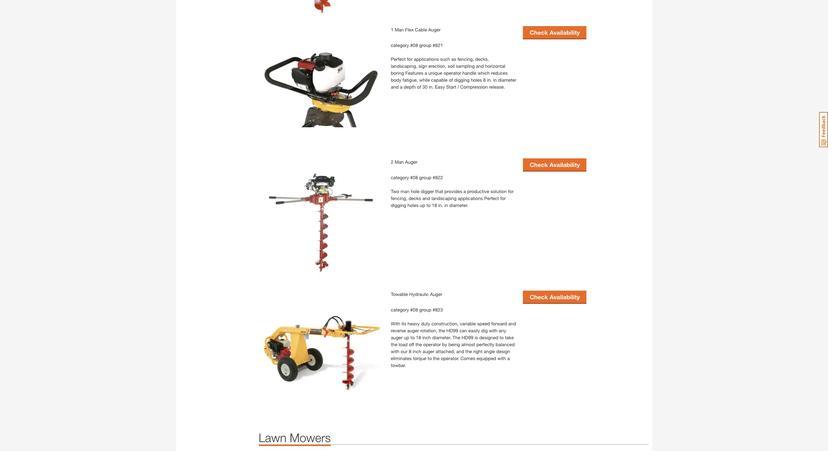 Task type: describe. For each thing, give the bounding box(es) containing it.
a left the depth
[[400, 84, 403, 90]]

perfectly
[[477, 342, 495, 347]]

1 check availability link from the top
[[523, 26, 587, 39]]

holes inside perfect for applications such as fencing, decks, landscaping, sign erection, soil sampling and horizontal boring features a unique operator handle which reduces body fatigue, while capable of digging holes 8 in. in diameter and a depth of 30 in. easy start / compression release.
[[471, 77, 482, 83]]

torque
[[413, 356, 427, 361]]

features
[[406, 70, 424, 76]]

as
[[452, 56, 456, 62]]

compression
[[461, 84, 488, 90]]

variable
[[460, 321, 476, 327]]

while
[[419, 77, 430, 83]]

diameter
[[498, 77, 517, 83]]

/
[[458, 84, 459, 90]]

mowers
[[290, 431, 331, 445]]

our
[[401, 349, 408, 354]]

and right forward
[[509, 321, 516, 327]]

angle
[[484, 349, 495, 354]]

2 availability from the top
[[550, 161, 580, 168]]

2 man auger
[[391, 159, 420, 165]]

perfect for applications such as fencing, decks, landscaping, sign erection, soil sampling and horizontal boring features a unique operator handle which reduces body fatigue, while capable of digging holes 8 in. in diameter and a depth of 30 in. easy start / compression release.
[[391, 56, 517, 90]]

a inside with its heavy duty construction, variable speed forward and reverse auger rotation, the hd99 can easily dig with any auger up to 18 inch diameter. the hd99 is designed to take the load off the operator by being almost perfectly balanced with our 8 inch auger attached, and the right angle design eliminates torque to the operator. comes equipped with a towbar.
[[508, 356, 510, 361]]

hole
[[411, 189, 420, 194]]

to right torque
[[428, 356, 432, 361]]

that
[[435, 189, 443, 194]]

2 horizontal spatial auger
[[423, 349, 435, 354]]

1 vertical spatial with
[[391, 349, 400, 354]]

category #08 group #821
[[391, 42, 443, 48]]

auger for towable hydraulic auger
[[430, 292, 443, 297]]

cable
[[415, 27, 427, 33]]

2 man auger image
[[259, 159, 384, 284]]

category #08 group #822
[[391, 175, 443, 180]]

in. inside two man hole digger that provides a productive solution for fencing, decks and landscaping applications perfect for digging holes up to 18 in. in diameter.
[[439, 203, 443, 208]]

up inside two man hole digger that provides a productive solution for fencing, decks and landscaping applications perfect for digging holes up to 18 in. in diameter.
[[420, 203, 425, 208]]

soil
[[448, 63, 455, 69]]

and inside two man hole digger that provides a productive solution for fencing, decks and landscaping applications perfect for digging holes up to 18 in. in diameter.
[[423, 196, 430, 201]]

0 vertical spatial with
[[489, 328, 498, 334]]

2 vertical spatial with
[[498, 356, 506, 361]]

balanced
[[496, 342, 515, 347]]

the down almost
[[466, 349, 472, 354]]

8 inside perfect for applications such as fencing, decks, landscaping, sign erection, soil sampling and horizontal boring features a unique operator handle which reduces body fatigue, while capable of digging holes 8 in. in diameter and a depth of 30 in. easy start / compression release.
[[483, 77, 486, 83]]

group for #822
[[419, 175, 432, 180]]

productive
[[468, 189, 489, 194]]

almost
[[462, 342, 475, 347]]

eliminates
[[391, 356, 412, 361]]

in inside two man hole digger that provides a productive solution for fencing, decks and landscaping applications perfect for digging holes up to 18 in. in diameter.
[[445, 203, 448, 208]]

depth
[[404, 84, 416, 90]]

duty
[[421, 321, 430, 327]]

rotation,
[[421, 328, 438, 334]]

the
[[453, 335, 461, 340]]

for inside perfect for applications such as fencing, decks, landscaping, sign erection, soil sampling and horizontal boring features a unique operator handle which reduces body fatigue, while capable of digging holes 8 in. in diameter and a depth of 30 in. easy start / compression release.
[[407, 56, 413, 62]]

3 check from the top
[[530, 293, 548, 301]]

reduces
[[491, 70, 508, 76]]

its
[[402, 321, 407, 327]]

design
[[497, 349, 510, 354]]

designed
[[480, 335, 499, 340]]

is
[[475, 335, 478, 340]]

attached,
[[436, 349, 455, 354]]

sampling
[[456, 63, 475, 69]]

which
[[478, 70, 490, 76]]

hydraulic
[[409, 292, 429, 297]]

#823
[[433, 307, 443, 313]]

fencing, inside perfect for applications such as fencing, decks, landscaping, sign erection, soil sampling and horizontal boring features a unique operator handle which reduces body fatigue, while capable of digging holes 8 in. in diameter and a depth of 30 in. easy start / compression release.
[[458, 56, 474, 62]]

group for #821
[[419, 42, 432, 48]]

right
[[474, 349, 483, 354]]

1 vertical spatial for
[[508, 189, 514, 194]]

lawn mowers
[[259, 431, 331, 445]]

18 inside with its heavy duty construction, variable speed forward and reverse auger rotation, the hd99 can easily dig with any auger up to 18 inch diameter. the hd99 is designed to take the load off the operator by being almost perfectly balanced with our 8 inch auger attached, and the right angle design eliminates torque to the operator. comes equipped with a towbar.
[[416, 335, 421, 340]]

category #08 group #823
[[391, 307, 443, 313]]

3 check availability from the top
[[530, 293, 580, 301]]

two man hole digger that provides a productive solution for fencing, decks and landscaping applications perfect for digging holes up to 18 in. in diameter.
[[391, 189, 514, 208]]

1 man flex cable auger
[[391, 27, 441, 33]]

towable hydraulic auger image
[[259, 291, 384, 417]]

the down construction,
[[439, 328, 445, 334]]

sign
[[419, 63, 427, 69]]

two
[[391, 189, 399, 194]]

category for category #08 group #823
[[391, 307, 409, 313]]

decks
[[409, 196, 421, 201]]

to up 'off'
[[411, 335, 415, 340]]

a inside two man hole digger that provides a productive solution for fencing, decks and landscaping applications perfect for digging holes up to 18 in. in diameter.
[[464, 189, 466, 194]]

applications inside perfect for applications such as fencing, decks, landscaping, sign erection, soil sampling and horizontal boring features a unique operator handle which reduces body fatigue, while capable of digging holes 8 in. in diameter and a depth of 30 in. easy start / compression release.
[[414, 56, 439, 62]]

2 check availability from the top
[[530, 161, 580, 168]]

in inside perfect for applications such as fencing, decks, landscaping, sign erection, soil sampling and horizontal boring features a unique operator handle which reduces body fatigue, while capable of digging holes 8 in. in diameter and a depth of 30 in. easy start / compression release.
[[494, 77, 497, 83]]

comes
[[461, 356, 476, 361]]

#08 for applications
[[410, 42, 418, 48]]

category for category #08 group #821
[[391, 42, 409, 48]]

diameter. for hd99
[[433, 335, 452, 340]]

2 check availability link from the top
[[523, 159, 587, 171]]

such
[[440, 56, 450, 62]]

#821
[[433, 42, 443, 48]]

provides
[[445, 189, 462, 194]]

digger
[[421, 189, 434, 194]]

off
[[409, 342, 414, 347]]

fencing, inside two man hole digger that provides a productive solution for fencing, decks and landscaping applications perfect for digging holes up to 18 in. in diameter.
[[391, 196, 408, 201]]

forward
[[492, 321, 507, 327]]

1 vertical spatial of
[[417, 84, 421, 90]]

with
[[391, 321, 400, 327]]

towable hydraulic auger
[[391, 292, 445, 297]]

capable
[[431, 77, 448, 83]]

up inside with its heavy duty construction, variable speed forward and reverse auger rotation, the hd99 can easily dig with any auger up to 18 inch diameter. the hd99 is designed to take the load off the operator by being almost perfectly balanced with our 8 inch auger attached, and the right angle design eliminates torque to the operator. comes equipped with a towbar.
[[404, 335, 409, 340]]

and down decks, at the right top of the page
[[476, 63, 484, 69]]



Task type: locate. For each thing, give the bounding box(es) containing it.
0 vertical spatial auger
[[429, 27, 441, 33]]

#08 up "heavy"
[[410, 307, 418, 313]]

diameter. up by in the bottom right of the page
[[433, 335, 452, 340]]

category for category #08 group #822
[[391, 175, 409, 180]]

0 vertical spatial auger
[[407, 328, 419, 334]]

1 horizontal spatial fencing,
[[458, 56, 474, 62]]

3 #08 from the top
[[410, 307, 418, 313]]

boring
[[391, 70, 404, 76]]

0 horizontal spatial for
[[407, 56, 413, 62]]

handle
[[463, 70, 477, 76]]

heavy
[[408, 321, 420, 327]]

0 vertical spatial perfect
[[391, 56, 406, 62]]

1 vertical spatial group
[[419, 175, 432, 180]]

man right 1
[[395, 27, 404, 33]]

load
[[399, 342, 408, 347]]

2 group from the top
[[419, 175, 432, 180]]

to inside two man hole digger that provides a productive solution for fencing, decks and landscaping applications perfect for digging holes up to 18 in. in diameter.
[[427, 203, 431, 208]]

auger up category #08 group #822
[[405, 159, 418, 165]]

man
[[401, 189, 410, 194]]

digging inside perfect for applications such as fencing, decks, landscaping, sign erection, soil sampling and horizontal boring features a unique operator handle which reduces body fatigue, while capable of digging holes 8 in. in diameter and a depth of 30 in. easy start / compression release.
[[454, 77, 470, 83]]

1 vertical spatial fencing,
[[391, 196, 408, 201]]

1 horizontal spatial auger
[[407, 328, 419, 334]]

for
[[407, 56, 413, 62], [508, 189, 514, 194], [501, 196, 506, 201]]

1 vertical spatial check availability link
[[523, 159, 587, 171]]

digging down two
[[391, 203, 406, 208]]

0 vertical spatial category
[[391, 42, 409, 48]]

2 horizontal spatial for
[[508, 189, 514, 194]]

0 horizontal spatial in
[[445, 203, 448, 208]]

1 vertical spatial holes
[[408, 203, 419, 208]]

8 down which
[[483, 77, 486, 83]]

0 horizontal spatial applications
[[414, 56, 439, 62]]

with up designed
[[489, 328, 498, 334]]

in down landscaping
[[445, 203, 448, 208]]

0 horizontal spatial operator
[[424, 342, 441, 347]]

in. right 30
[[429, 84, 434, 90]]

group
[[419, 42, 432, 48], [419, 175, 432, 180], [419, 307, 432, 313]]

group left the #823
[[419, 307, 432, 313]]

of left 30
[[417, 84, 421, 90]]

0 horizontal spatial auger
[[391, 335, 403, 340]]

1 vertical spatial man
[[395, 159, 404, 165]]

1 vertical spatial in.
[[429, 84, 434, 90]]

check availability
[[530, 29, 580, 36], [530, 161, 580, 168], [530, 293, 580, 301]]

and
[[476, 63, 484, 69], [391, 84, 399, 90], [423, 196, 430, 201], [509, 321, 516, 327], [457, 349, 464, 354]]

category up its
[[391, 307, 409, 313]]

category down 1
[[391, 42, 409, 48]]

1 vertical spatial check availability
[[530, 161, 580, 168]]

operator inside with its heavy duty construction, variable speed forward and reverse auger rotation, the hd99 can easily dig with any auger up to 18 inch diameter. the hd99 is designed to take the load off the operator by being almost perfectly balanced with our 8 inch auger attached, and the right angle design eliminates torque to the operator. comes equipped with a towbar.
[[424, 342, 441, 347]]

2 vertical spatial check
[[530, 293, 548, 301]]

3 check availability link from the top
[[523, 291, 587, 303]]

1 horizontal spatial of
[[449, 77, 453, 83]]

auger
[[429, 27, 441, 33], [405, 159, 418, 165], [430, 292, 443, 297]]

30
[[423, 84, 428, 90]]

#08 up hole
[[410, 175, 418, 180]]

18 down rotation,
[[416, 335, 421, 340]]

0 vertical spatial holes
[[471, 77, 482, 83]]

digging inside two man hole digger that provides a productive solution for fencing, decks and landscaping applications perfect for digging holes up to 18 in. in diameter.
[[391, 203, 406, 208]]

1 vertical spatial hd99
[[462, 335, 474, 340]]

the left load
[[391, 342, 398, 347]]

2 man from the top
[[395, 159, 404, 165]]

speed
[[477, 321, 490, 327]]

with
[[489, 328, 498, 334], [391, 349, 400, 354], [498, 356, 506, 361]]

holes inside two man hole digger that provides a productive solution for fencing, decks and landscaping applications perfect for digging holes up to 18 in. in diameter.
[[408, 203, 419, 208]]

1 check from the top
[[530, 29, 548, 36]]

1 vertical spatial #08
[[410, 175, 418, 180]]

landscaping,
[[391, 63, 418, 69]]

to
[[427, 203, 431, 208], [411, 335, 415, 340], [500, 335, 504, 340], [428, 356, 432, 361]]

0 horizontal spatial 8
[[409, 349, 412, 354]]

auger right 'cable'
[[429, 27, 441, 33]]

0 vertical spatial applications
[[414, 56, 439, 62]]

#08 for hole
[[410, 175, 418, 180]]

8 inside with its heavy duty construction, variable speed forward and reverse auger rotation, the hd99 can easily dig with any auger up to 18 inch diameter. the hd99 is designed to take the load off the operator by being almost perfectly balanced with our 8 inch auger attached, and the right angle design eliminates torque to the operator. comes equipped with a towbar.
[[409, 349, 412, 354]]

0 vertical spatial fencing,
[[458, 56, 474, 62]]

3 group from the top
[[419, 307, 432, 313]]

lawn
[[259, 431, 287, 445]]

unique
[[429, 70, 443, 76]]

auger down "heavy"
[[407, 328, 419, 334]]

0 vertical spatial for
[[407, 56, 413, 62]]

#08
[[410, 42, 418, 48], [410, 175, 418, 180], [410, 307, 418, 313]]

landscaping
[[432, 196, 457, 201]]

0 vertical spatial group
[[419, 42, 432, 48]]

0 vertical spatial operator
[[444, 70, 461, 76]]

0 horizontal spatial perfect
[[391, 56, 406, 62]]

availability
[[550, 29, 580, 36], [550, 161, 580, 168], [550, 293, 580, 301]]

inch up torque
[[413, 349, 422, 354]]

perfect
[[391, 56, 406, 62], [484, 196, 499, 201]]

man right the 2
[[395, 159, 404, 165]]

applications up 'sign' on the top of page
[[414, 56, 439, 62]]

1 availability from the top
[[550, 29, 580, 36]]

18
[[432, 203, 437, 208], [416, 335, 421, 340]]

1 vertical spatial operator
[[424, 342, 441, 347]]

1 vertical spatial availability
[[550, 161, 580, 168]]

inch down rotation,
[[423, 335, 431, 340]]

decks,
[[475, 56, 489, 62]]

1 group from the top
[[419, 42, 432, 48]]

check availability link
[[523, 26, 587, 39], [523, 159, 587, 171], [523, 291, 587, 303]]

1 vertical spatial diameter.
[[433, 335, 452, 340]]

group left #821
[[419, 42, 432, 48]]

2 vertical spatial check availability
[[530, 293, 580, 301]]

1 horizontal spatial perfect
[[484, 196, 499, 201]]

digging up /
[[454, 77, 470, 83]]

operator left by in the bottom right of the page
[[424, 342, 441, 347]]

0 vertical spatial in
[[494, 77, 497, 83]]

construction,
[[432, 321, 459, 327]]

2
[[391, 159, 394, 165]]

diameter. inside with its heavy duty construction, variable speed forward and reverse auger rotation, the hd99 can easily dig with any auger up to 18 inch diameter. the hd99 is designed to take the load off the operator by being almost perfectly balanced with our 8 inch auger attached, and the right angle design eliminates torque to the operator. comes equipped with a towbar.
[[433, 335, 452, 340]]

a down design at the right
[[508, 356, 510, 361]]

a up while
[[425, 70, 427, 76]]

1 horizontal spatial inch
[[423, 335, 431, 340]]

1 horizontal spatial up
[[420, 203, 425, 208]]

up up load
[[404, 335, 409, 340]]

man for 1
[[395, 27, 404, 33]]

0 horizontal spatial of
[[417, 84, 421, 90]]

perfect inside perfect for applications such as fencing, decks, landscaping, sign erection, soil sampling and horizontal boring features a unique operator handle which reduces body fatigue, while capable of digging holes 8 in. in diameter and a depth of 30 in. easy start / compression release.
[[391, 56, 406, 62]]

1 vertical spatial category
[[391, 175, 409, 180]]

of up start
[[449, 77, 453, 83]]

0 vertical spatial 8
[[483, 77, 486, 83]]

2 vertical spatial check availability link
[[523, 291, 587, 303]]

horizontal
[[485, 63, 506, 69]]

perfect up landscaping,
[[391, 56, 406, 62]]

operator down soil
[[444, 70, 461, 76]]

3 availability from the top
[[550, 293, 580, 301]]

0 vertical spatial digging
[[454, 77, 470, 83]]

and down being
[[457, 349, 464, 354]]

easy
[[435, 84, 445, 90]]

being
[[449, 342, 460, 347]]

man for 2
[[395, 159, 404, 165]]

0 vertical spatial availability
[[550, 29, 580, 36]]

group for #823
[[419, 307, 432, 313]]

diameter. down provides
[[450, 203, 469, 208]]

in
[[494, 77, 497, 83], [445, 203, 448, 208]]

#822
[[433, 175, 443, 180]]

to down any
[[500, 335, 504, 340]]

1 horizontal spatial holes
[[471, 77, 482, 83]]

reverse
[[391, 328, 406, 334]]

the
[[439, 328, 445, 334], [391, 342, 398, 347], [416, 342, 422, 347], [466, 349, 472, 354], [433, 356, 440, 361]]

1 horizontal spatial 8
[[483, 77, 486, 83]]

2 category from the top
[[391, 175, 409, 180]]

operator.
[[441, 356, 460, 361]]

0 vertical spatial up
[[420, 203, 425, 208]]

holes
[[471, 77, 482, 83], [408, 203, 419, 208]]

1 #08 from the top
[[410, 42, 418, 48]]

1 check availability from the top
[[530, 29, 580, 36]]

0 vertical spatial #08
[[410, 42, 418, 48]]

1 vertical spatial 8
[[409, 349, 412, 354]]

0 vertical spatial diameter.
[[450, 203, 469, 208]]

and down digger
[[423, 196, 430, 201]]

0 horizontal spatial 18
[[416, 335, 421, 340]]

inch
[[423, 335, 431, 340], [413, 349, 422, 354]]

0 horizontal spatial digging
[[391, 203, 406, 208]]

1 vertical spatial inch
[[413, 349, 422, 354]]

2 vertical spatial in.
[[439, 203, 443, 208]]

1 vertical spatial perfect
[[484, 196, 499, 201]]

1 horizontal spatial in.
[[439, 203, 443, 208]]

in.
[[487, 77, 492, 83], [429, 84, 434, 90], [439, 203, 443, 208]]

category up two
[[391, 175, 409, 180]]

hd99
[[447, 328, 458, 334], [462, 335, 474, 340]]

with its heavy duty construction, variable speed forward and reverse auger rotation, the hd99 can easily dig with any auger up to 18 inch diameter. the hd99 is designed to take the load off the operator by being almost perfectly balanced with our 8 inch auger attached, and the right angle design eliminates torque to the operator. comes equipped with a towbar.
[[391, 321, 516, 368]]

perfect inside two man hole digger that provides a productive solution for fencing, decks and landscaping applications perfect for digging holes up to 18 in. in diameter.
[[484, 196, 499, 201]]

0 vertical spatial hd99
[[447, 328, 458, 334]]

auger for 2 man auger
[[405, 159, 418, 165]]

towable
[[391, 292, 408, 297]]

for right solution
[[508, 189, 514, 194]]

start
[[446, 84, 456, 90]]

#08 down 1 man flex cable auger
[[410, 42, 418, 48]]

1 horizontal spatial in
[[494, 77, 497, 83]]

any
[[499, 328, 506, 334]]

1 horizontal spatial hd99
[[462, 335, 474, 340]]

2 vertical spatial for
[[501, 196, 506, 201]]

fencing, down two
[[391, 196, 408, 201]]

dig
[[482, 328, 488, 334]]

1 vertical spatial digging
[[391, 203, 406, 208]]

easily
[[469, 328, 480, 334]]

0 vertical spatial check
[[530, 29, 548, 36]]

1 vertical spatial 18
[[416, 335, 421, 340]]

with down design at the right
[[498, 356, 506, 361]]

8 right our
[[409, 349, 412, 354]]

group left #822
[[419, 175, 432, 180]]

in. down which
[[487, 77, 492, 83]]

for up landscaping,
[[407, 56, 413, 62]]

hd99 up the
[[447, 328, 458, 334]]

1 vertical spatial auger
[[405, 159, 418, 165]]

2 vertical spatial group
[[419, 307, 432, 313]]

diameter. inside two man hole digger that provides a productive solution for fencing, decks and landscaping applications perfect for digging holes up to 18 in. in diameter.
[[450, 203, 469, 208]]

0 vertical spatial check availability
[[530, 29, 580, 36]]

0 horizontal spatial up
[[404, 335, 409, 340]]

solution
[[491, 189, 507, 194]]

operator inside perfect for applications such as fencing, decks, landscaping, sign erection, soil sampling and horizontal boring features a unique operator handle which reduces body fatigue, while capable of digging holes 8 in. in diameter and a depth of 30 in. easy start / compression release.
[[444, 70, 461, 76]]

0 vertical spatial of
[[449, 77, 453, 83]]

2 check from the top
[[530, 161, 548, 168]]

18 down landscaping
[[432, 203, 437, 208]]

2 vertical spatial availability
[[550, 293, 580, 301]]

can
[[460, 328, 467, 334]]

towbar.
[[391, 363, 406, 368]]

fencing, up sampling on the right of the page
[[458, 56, 474, 62]]

1 horizontal spatial digging
[[454, 77, 470, 83]]

18 inside two man hole digger that provides a productive solution for fencing, decks and landscaping applications perfect for digging holes up to 18 in. in diameter.
[[432, 203, 437, 208]]

release.
[[489, 84, 505, 90]]

body
[[391, 77, 402, 83]]

in. down landscaping
[[439, 203, 443, 208]]

0 vertical spatial in.
[[487, 77, 492, 83]]

in up the release.
[[494, 77, 497, 83]]

1 vertical spatial check
[[530, 161, 548, 168]]

1 vertical spatial applications
[[458, 196, 483, 201]]

holes down decks
[[408, 203, 419, 208]]

0 vertical spatial check availability link
[[523, 26, 587, 39]]

0 vertical spatial man
[[395, 27, 404, 33]]

of
[[449, 77, 453, 83], [417, 84, 421, 90]]

auger up the #823
[[430, 292, 443, 297]]

applications inside two man hole digger that provides a productive solution for fencing, decks and landscaping applications perfect for digging holes up to 18 in. in diameter.
[[458, 196, 483, 201]]

diameter.
[[450, 203, 469, 208], [433, 335, 452, 340]]

by
[[442, 342, 447, 347]]

1 horizontal spatial applications
[[458, 196, 483, 201]]

equipped
[[477, 356, 496, 361]]

1 man flex cable auger image
[[259, 26, 384, 152]]

0 horizontal spatial inch
[[413, 349, 422, 354]]

with left our
[[391, 349, 400, 354]]

auger down reverse
[[391, 335, 403, 340]]

1 vertical spatial up
[[404, 335, 409, 340]]

2 #08 from the top
[[410, 175, 418, 180]]

3 category from the top
[[391, 307, 409, 313]]

the right 'off'
[[416, 342, 422, 347]]

0 horizontal spatial holes
[[408, 203, 419, 208]]

1 horizontal spatial for
[[501, 196, 506, 201]]

feedback link image
[[820, 112, 829, 148]]

flex
[[405, 27, 414, 33]]

2 vertical spatial auger
[[430, 292, 443, 297]]

perfect down solution
[[484, 196, 499, 201]]

0 horizontal spatial hd99
[[447, 328, 458, 334]]

2 horizontal spatial in.
[[487, 77, 492, 83]]

1 man from the top
[[395, 27, 404, 33]]

0 horizontal spatial fencing,
[[391, 196, 408, 201]]

fatigue,
[[403, 77, 418, 83]]

man
[[395, 27, 404, 33], [395, 159, 404, 165]]

up down decks
[[420, 203, 425, 208]]

holes up compression
[[471, 77, 482, 83]]

1 vertical spatial in
[[445, 203, 448, 208]]

check
[[530, 29, 548, 36], [530, 161, 548, 168], [530, 293, 548, 301]]

#08 for heavy
[[410, 307, 418, 313]]

a right provides
[[464, 189, 466, 194]]

1 man auger image
[[259, 0, 384, 20]]

2 vertical spatial category
[[391, 307, 409, 313]]

1
[[391, 27, 394, 33]]

erection,
[[429, 63, 447, 69]]

hd99 up almost
[[462, 335, 474, 340]]

1 horizontal spatial operator
[[444, 70, 461, 76]]

the down attached,
[[433, 356, 440, 361]]

and down "body"
[[391, 84, 399, 90]]

for down solution
[[501, 196, 506, 201]]

0 vertical spatial inch
[[423, 335, 431, 340]]

1 horizontal spatial 18
[[432, 203, 437, 208]]

take
[[505, 335, 514, 340]]

applications down productive
[[458, 196, 483, 201]]

1 category from the top
[[391, 42, 409, 48]]

diameter. for landscaping
[[450, 203, 469, 208]]

2 vertical spatial auger
[[423, 349, 435, 354]]

auger up torque
[[423, 349, 435, 354]]

fencing,
[[458, 56, 474, 62], [391, 196, 408, 201]]

0 horizontal spatial in.
[[429, 84, 434, 90]]

to down digger
[[427, 203, 431, 208]]

2 vertical spatial #08
[[410, 307, 418, 313]]

1 vertical spatial auger
[[391, 335, 403, 340]]



Task type: vqa. For each thing, say whether or not it's contained in the screenshot.
the #08
yes



